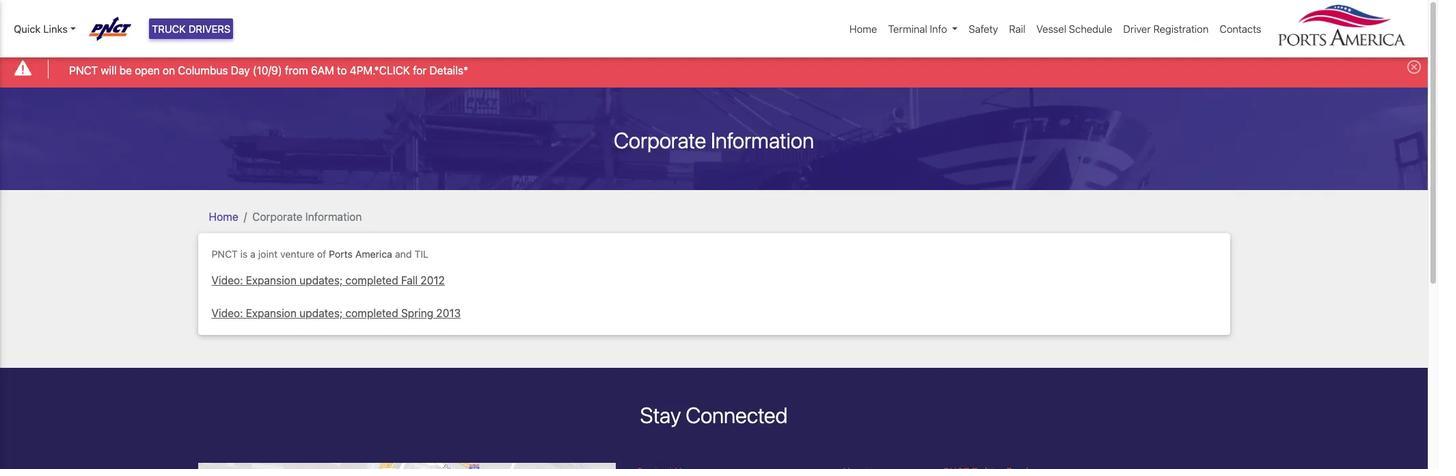 Task type: describe. For each thing, give the bounding box(es) containing it.
0 horizontal spatial home link
[[209, 210, 238, 223]]

truck drivers link
[[149, 18, 233, 39]]

on
[[163, 64, 175, 76]]

terminal info
[[889, 23, 948, 35]]

video: expansion updates; completed fall 2012 link
[[212, 272, 1217, 289]]

safety
[[969, 23, 999, 35]]

details*
[[430, 64, 469, 76]]

pnct for pnct is a joint venture of ports america and til
[[212, 248, 238, 260]]

expansion for video: expansion updates; completed spring 2013
[[246, 307, 297, 320]]

a
[[250, 248, 256, 260]]

joint
[[258, 248, 278, 260]]

close image
[[1408, 60, 1422, 74]]

quick links link
[[14, 21, 76, 37]]

video: expansion updates; completed spring 2013 link
[[212, 305, 1217, 322]]

0 vertical spatial home link
[[845, 16, 883, 42]]

and
[[395, 248, 412, 260]]

completed for spring
[[346, 307, 398, 320]]

terminal info link
[[883, 16, 964, 42]]

stay connected
[[641, 402, 788, 428]]

video: expansion updates; completed spring 2013
[[212, 307, 461, 320]]

open
[[135, 64, 160, 76]]

rail
[[1010, 23, 1026, 35]]

rail link
[[1004, 16, 1032, 42]]

vessel
[[1037, 23, 1067, 35]]

driver registration
[[1124, 23, 1209, 35]]

stay
[[641, 402, 681, 428]]

of
[[317, 248, 326, 260]]

truck
[[152, 23, 186, 35]]

0 horizontal spatial corporate information
[[253, 210, 362, 223]]

2012
[[421, 274, 445, 287]]

driver registration link
[[1118, 16, 1215, 42]]

quick links
[[14, 23, 68, 35]]

schedule
[[1070, 23, 1113, 35]]

columbus
[[178, 64, 228, 76]]

from
[[285, 64, 308, 76]]

6am
[[311, 64, 334, 76]]

updates; for fall
[[300, 274, 343, 287]]

0 horizontal spatial information
[[306, 210, 362, 223]]

1 vertical spatial corporate
[[253, 210, 303, 223]]

(10/9)
[[253, 64, 282, 76]]

to
[[337, 64, 347, 76]]

contacts link
[[1215, 16, 1268, 42]]

pnct will be open on columbus day (10/9) from 6am to 4pm.*click for details* alert
[[0, 50, 1429, 87]]

4pm.*click
[[350, 64, 410, 76]]



Task type: locate. For each thing, give the bounding box(es) containing it.
is
[[240, 248, 248, 260]]

video: expansion updates; completed fall 2012
[[212, 274, 445, 287]]

safety link
[[964, 16, 1004, 42]]

video: for video: expansion updates; completed spring 2013
[[212, 307, 243, 320]]

1 vertical spatial home link
[[209, 210, 238, 223]]

2013
[[436, 307, 461, 320]]

home
[[850, 23, 878, 35], [209, 210, 238, 223]]

vessel schedule link
[[1032, 16, 1118, 42]]

1 vertical spatial completed
[[346, 307, 398, 320]]

pnct left will
[[69, 64, 98, 76]]

1 updates; from the top
[[300, 274, 343, 287]]

updates; inside 'link'
[[300, 274, 343, 287]]

1 horizontal spatial corporate
[[614, 127, 707, 153]]

home link
[[845, 16, 883, 42], [209, 210, 238, 223]]

0 horizontal spatial corporate
[[253, 210, 303, 223]]

info
[[930, 23, 948, 35]]

updates; down video: expansion updates; completed fall 2012 at the left bottom
[[300, 307, 343, 320]]

day
[[231, 64, 250, 76]]

spring
[[401, 307, 434, 320]]

for
[[413, 64, 427, 76]]

1 vertical spatial expansion
[[246, 307, 297, 320]]

truck drivers
[[152, 23, 231, 35]]

ports
[[329, 248, 353, 260]]

0 horizontal spatial home
[[209, 210, 238, 223]]

america
[[355, 248, 393, 260]]

registration
[[1154, 23, 1209, 35]]

1 vertical spatial video:
[[212, 307, 243, 320]]

1 horizontal spatial corporate information
[[614, 127, 815, 153]]

pnct will be open on columbus day (10/9) from 6am to 4pm.*click for details*
[[69, 64, 469, 76]]

1 horizontal spatial home
[[850, 23, 878, 35]]

video: for video: expansion updates; completed fall 2012
[[212, 274, 243, 287]]

driver
[[1124, 23, 1152, 35]]

1 completed from the top
[[346, 274, 398, 287]]

pnct inside pnct will be open on columbus day (10/9) from 6am to 4pm.*click for details* link
[[69, 64, 98, 76]]

updates; down of
[[300, 274, 343, 287]]

0 vertical spatial expansion
[[246, 274, 297, 287]]

pnct is a joint venture of ports america and til
[[212, 248, 429, 260]]

1 horizontal spatial pnct
[[212, 248, 238, 260]]

drivers
[[189, 23, 231, 35]]

completed
[[346, 274, 398, 287], [346, 307, 398, 320]]

video: inside 'link'
[[212, 274, 243, 287]]

2 updates; from the top
[[300, 307, 343, 320]]

completed down "america"
[[346, 274, 398, 287]]

0 vertical spatial corporate
[[614, 127, 707, 153]]

1 horizontal spatial home link
[[845, 16, 883, 42]]

til
[[415, 248, 429, 260]]

0 vertical spatial information
[[711, 127, 815, 153]]

terminal
[[889, 23, 928, 35]]

pnct
[[69, 64, 98, 76], [212, 248, 238, 260]]

1 vertical spatial home
[[209, 210, 238, 223]]

ports america link
[[329, 248, 393, 260]]

1 expansion from the top
[[246, 274, 297, 287]]

fall
[[401, 274, 418, 287]]

updates;
[[300, 274, 343, 287], [300, 307, 343, 320]]

0 vertical spatial corporate information
[[614, 127, 815, 153]]

pnct will be open on columbus day (10/9) from 6am to 4pm.*click for details* link
[[69, 62, 469, 78]]

completed inside video: expansion updates; completed spring 2013 link
[[346, 307, 398, 320]]

1 video: from the top
[[212, 274, 243, 287]]

expansion
[[246, 274, 297, 287], [246, 307, 297, 320]]

0 vertical spatial updates;
[[300, 274, 343, 287]]

2 completed from the top
[[346, 307, 398, 320]]

0 vertical spatial video:
[[212, 274, 243, 287]]

completed for fall
[[346, 274, 398, 287]]

1 vertical spatial corporate information
[[253, 210, 362, 223]]

corporate
[[614, 127, 707, 153], [253, 210, 303, 223]]

contacts
[[1220, 23, 1262, 35]]

0 horizontal spatial pnct
[[69, 64, 98, 76]]

venture
[[280, 248, 315, 260]]

be
[[120, 64, 132, 76]]

0 vertical spatial completed
[[346, 274, 398, 287]]

completed left spring at the left bottom of the page
[[346, 307, 398, 320]]

vessel schedule
[[1037, 23, 1113, 35]]

0 vertical spatial pnct
[[69, 64, 98, 76]]

pnct for pnct will be open on columbus day (10/9) from 6am to 4pm.*click for details*
[[69, 64, 98, 76]]

information
[[711, 127, 815, 153], [306, 210, 362, 223]]

video:
[[212, 274, 243, 287], [212, 307, 243, 320]]

will
[[101, 64, 117, 76]]

corporate information
[[614, 127, 815, 153], [253, 210, 362, 223]]

2 expansion from the top
[[246, 307, 297, 320]]

1 vertical spatial updates;
[[300, 307, 343, 320]]

expansion for video: expansion updates; completed fall 2012
[[246, 274, 297, 287]]

quick
[[14, 23, 41, 35]]

updates; for spring
[[300, 307, 343, 320]]

expansion inside 'link'
[[246, 274, 297, 287]]

connected
[[686, 402, 788, 428]]

0 vertical spatial home
[[850, 23, 878, 35]]

2 video: from the top
[[212, 307, 243, 320]]

1 horizontal spatial information
[[711, 127, 815, 153]]

completed inside video: expansion updates; completed fall 2012 'link'
[[346, 274, 398, 287]]

pnct left is in the bottom of the page
[[212, 248, 238, 260]]

links
[[43, 23, 68, 35]]

1 vertical spatial information
[[306, 210, 362, 223]]

1 vertical spatial pnct
[[212, 248, 238, 260]]



Task type: vqa. For each thing, say whether or not it's contained in the screenshot.
'and' to the left
no



